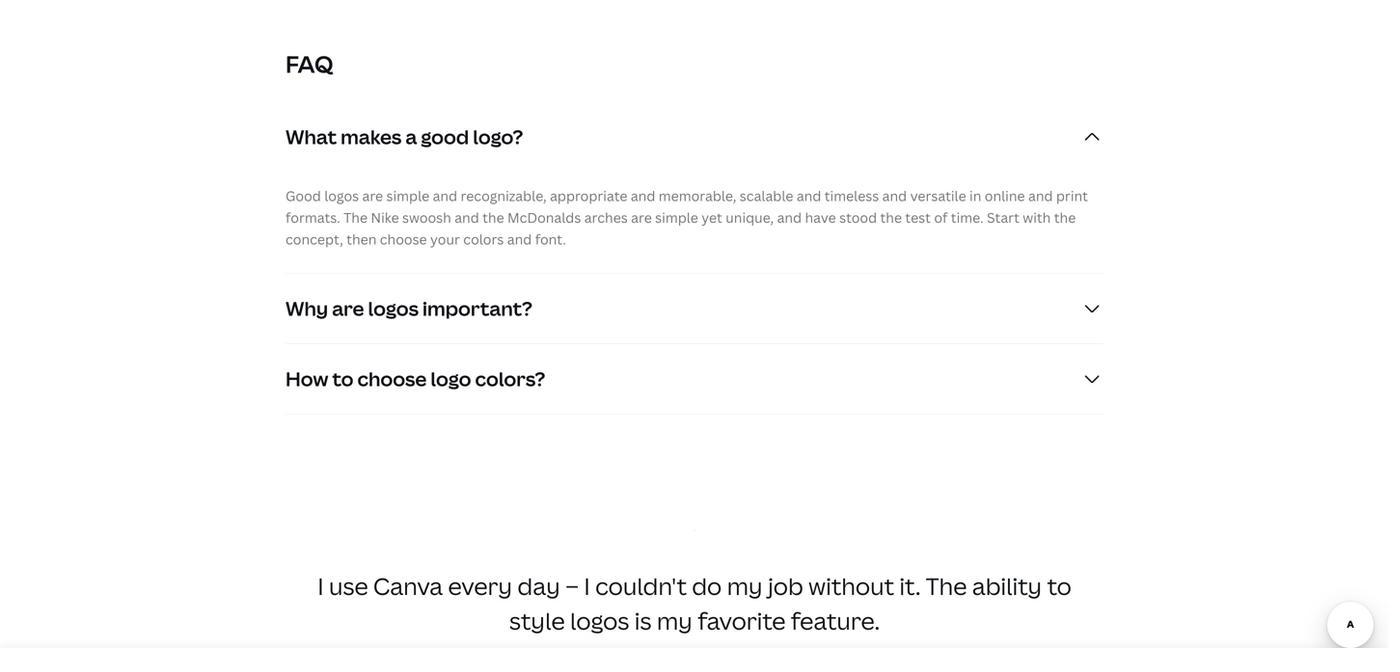 Task type: describe. For each thing, give the bounding box(es) containing it.
colors
[[463, 230, 504, 248]]

memorable,
[[659, 187, 736, 205]]

in
[[970, 187, 981, 205]]

with
[[1023, 208, 1051, 227]]

and up test
[[882, 187, 907, 205]]

concept,
[[286, 230, 343, 248]]

do
[[692, 571, 722, 602]]

faq
[[286, 48, 333, 79]]

good
[[286, 187, 321, 205]]

how to choose logo colors? button
[[286, 345, 1104, 414]]

1 horizontal spatial simple
[[655, 208, 698, 227]]

choose inside good logos are simple and recognizable, appropriate and memorable, scalable and timeless and versatile in online and print formats. the nike swoosh and the mcdonalds arches are simple yet unique, and have stood the test of time. start with the concept, then choose your colors and font.
[[380, 230, 427, 248]]

unique,
[[726, 208, 774, 227]]

your
[[430, 230, 460, 248]]

good
[[421, 123, 469, 150]]

and up have
[[797, 187, 821, 205]]

feature.
[[791, 605, 880, 637]]

1 i from the left
[[318, 571, 324, 602]]

then
[[346, 230, 377, 248]]

1 vertical spatial are
[[631, 208, 652, 227]]

and right appropriate
[[631, 187, 655, 205]]

to inside dropdown button
[[332, 366, 354, 392]]

how to choose logo colors?
[[286, 366, 545, 392]]

2 the from the left
[[880, 208, 902, 227]]

mcdonalds
[[507, 208, 581, 227]]

ability
[[972, 571, 1042, 602]]

2 i from the left
[[584, 571, 590, 602]]

how
[[286, 366, 328, 392]]

is
[[634, 605, 652, 637]]

formats.
[[286, 208, 340, 227]]

without
[[808, 571, 894, 602]]

important?
[[423, 295, 532, 322]]

and up colors
[[455, 208, 479, 227]]

what makes a good logo?
[[286, 123, 523, 150]]

start
[[987, 208, 1020, 227]]

1 the from the left
[[482, 208, 504, 227]]

0 vertical spatial are
[[362, 187, 383, 205]]

swoosh
[[402, 208, 451, 227]]

and left have
[[777, 208, 802, 227]]

have
[[805, 208, 836, 227]]

1 vertical spatial my
[[657, 605, 693, 637]]

timeless
[[825, 187, 879, 205]]



Task type: locate. For each thing, give the bounding box(es) containing it.
the inside "i use canva every day – i couldn't do my job without it. the ability to style logos is my favorite feature."
[[926, 571, 967, 602]]

0 vertical spatial logos
[[324, 187, 359, 205]]

logo
[[431, 366, 471, 392]]

1 horizontal spatial the
[[926, 571, 967, 602]]

logos inside "i use canva every day – i couldn't do my job without it. the ability to style logos is my favorite feature."
[[570, 605, 629, 637]]

logos up "how to choose logo colors?"
[[368, 295, 419, 322]]

makes
[[341, 123, 402, 150]]

i use canva every day – i couldn't do my job without it. the ability to style logos is my favorite feature.
[[318, 571, 1071, 637]]

the right it.
[[926, 571, 967, 602]]

what
[[286, 123, 337, 150]]

2 vertical spatial logos
[[570, 605, 629, 637]]

my up favorite
[[727, 571, 763, 602]]

stood
[[839, 208, 877, 227]]

1 horizontal spatial to
[[1047, 571, 1071, 602]]

0 vertical spatial the
[[344, 208, 368, 227]]

test
[[905, 208, 931, 227]]

2 horizontal spatial the
[[1054, 208, 1076, 227]]

the up colors
[[482, 208, 504, 227]]

i
[[318, 571, 324, 602], [584, 571, 590, 602]]

1 vertical spatial the
[[926, 571, 967, 602]]

my right is on the bottom left of the page
[[657, 605, 693, 637]]

1 horizontal spatial i
[[584, 571, 590, 602]]

of
[[934, 208, 948, 227]]

it.
[[899, 571, 921, 602]]

3 the from the left
[[1054, 208, 1076, 227]]

use
[[329, 571, 368, 602]]

font.
[[535, 230, 566, 248]]

0 horizontal spatial i
[[318, 571, 324, 602]]

why
[[286, 295, 328, 322]]

i left use
[[318, 571, 324, 602]]

1 vertical spatial to
[[1047, 571, 1071, 602]]

style
[[509, 605, 565, 637]]

the left test
[[880, 208, 902, 227]]

simple down memorable,
[[655, 208, 698, 227]]

1 vertical spatial logos
[[368, 295, 419, 322]]

–
[[566, 571, 579, 602]]

are right arches
[[631, 208, 652, 227]]

yet
[[702, 208, 722, 227]]

0 horizontal spatial the
[[344, 208, 368, 227]]

to right the how
[[332, 366, 354, 392]]

logos inside good logos are simple and recognizable, appropriate and memorable, scalable and timeless and versatile in online and print formats. the nike swoosh and the mcdonalds arches are simple yet unique, and have stood the test of time. start with the concept, then choose your colors and font.
[[324, 187, 359, 205]]

simple
[[386, 187, 429, 205], [655, 208, 698, 227]]

scalable
[[740, 187, 793, 205]]

0 vertical spatial choose
[[380, 230, 427, 248]]

1 horizontal spatial the
[[880, 208, 902, 227]]

2 vertical spatial are
[[332, 295, 364, 322]]

the up then at the top
[[344, 208, 368, 227]]

0 vertical spatial simple
[[386, 187, 429, 205]]

are right why
[[332, 295, 364, 322]]

1 vertical spatial simple
[[655, 208, 698, 227]]

0 horizontal spatial to
[[332, 366, 354, 392]]

why are logos important?
[[286, 295, 532, 322]]

and
[[433, 187, 457, 205], [631, 187, 655, 205], [797, 187, 821, 205], [882, 187, 907, 205], [1028, 187, 1053, 205], [455, 208, 479, 227], [777, 208, 802, 227], [507, 230, 532, 248]]

0 vertical spatial my
[[727, 571, 763, 602]]

0 horizontal spatial logos
[[324, 187, 359, 205]]

appropriate
[[550, 187, 627, 205]]

0 vertical spatial to
[[332, 366, 354, 392]]

why are logos important? button
[[286, 274, 1104, 344]]

1 horizontal spatial logos
[[368, 295, 419, 322]]

every
[[448, 571, 512, 602]]

logos inside why are logos important? dropdown button
[[368, 295, 419, 322]]

favorite
[[698, 605, 786, 637]]

to inside "i use canva every day – i couldn't do my job without it. the ability to style logos is my favorite feature."
[[1047, 571, 1071, 602]]

are
[[362, 187, 383, 205], [631, 208, 652, 227], [332, 295, 364, 322]]

job
[[768, 571, 803, 602]]

to right ability
[[1047, 571, 1071, 602]]

0 horizontal spatial the
[[482, 208, 504, 227]]

logos
[[324, 187, 359, 205], [368, 295, 419, 322], [570, 605, 629, 637]]

and left font.
[[507, 230, 532, 248]]

recognizable,
[[461, 187, 547, 205]]

arches
[[584, 208, 628, 227]]

the inside good logos are simple and recognizable, appropriate and memorable, scalable and timeless and versatile in online and print formats. the nike swoosh and the mcdonalds arches are simple yet unique, and have stood the test of time. start with the concept, then choose your colors and font.
[[344, 208, 368, 227]]

simple up the swoosh
[[386, 187, 429, 205]]

choose
[[380, 230, 427, 248], [357, 366, 427, 392]]

day
[[518, 571, 560, 602]]

choose down nike
[[380, 230, 427, 248]]

are up nike
[[362, 187, 383, 205]]

2 horizontal spatial logos
[[570, 605, 629, 637]]

1 horizontal spatial my
[[727, 571, 763, 602]]

0 horizontal spatial simple
[[386, 187, 429, 205]]

choose left the "logo"
[[357, 366, 427, 392]]

0 horizontal spatial my
[[657, 605, 693, 637]]

colors?
[[475, 366, 545, 392]]

the
[[344, 208, 368, 227], [926, 571, 967, 602]]

the down print
[[1054, 208, 1076, 227]]

logos left is on the bottom left of the page
[[570, 605, 629, 637]]

canva
[[373, 571, 443, 602]]

the
[[482, 208, 504, 227], [880, 208, 902, 227], [1054, 208, 1076, 227]]

couldn't
[[595, 571, 687, 602]]

time.
[[951, 208, 984, 227]]

and up the swoosh
[[433, 187, 457, 205]]

choose inside how to choose logo colors? dropdown button
[[357, 366, 427, 392]]

i right – on the bottom left of page
[[584, 571, 590, 602]]

online
[[985, 187, 1025, 205]]

what makes a good logo? button
[[286, 102, 1104, 172]]

good logos are simple and recognizable, appropriate and memorable, scalable and timeless and versatile in online and print formats. the nike swoosh and the mcdonalds arches are simple yet unique, and have stood the test of time. start with the concept, then choose your colors and font.
[[286, 187, 1088, 248]]

logo?
[[473, 123, 523, 150]]

and up with
[[1028, 187, 1053, 205]]

to
[[332, 366, 354, 392], [1047, 571, 1071, 602]]

print
[[1056, 187, 1088, 205]]

my
[[727, 571, 763, 602], [657, 605, 693, 637]]

versatile
[[910, 187, 966, 205]]

logos up formats.
[[324, 187, 359, 205]]

are inside dropdown button
[[332, 295, 364, 322]]

1 vertical spatial choose
[[357, 366, 427, 392]]

nike
[[371, 208, 399, 227]]

a
[[406, 123, 417, 150]]



Task type: vqa. For each thing, say whether or not it's contained in the screenshot.
scalable
yes



